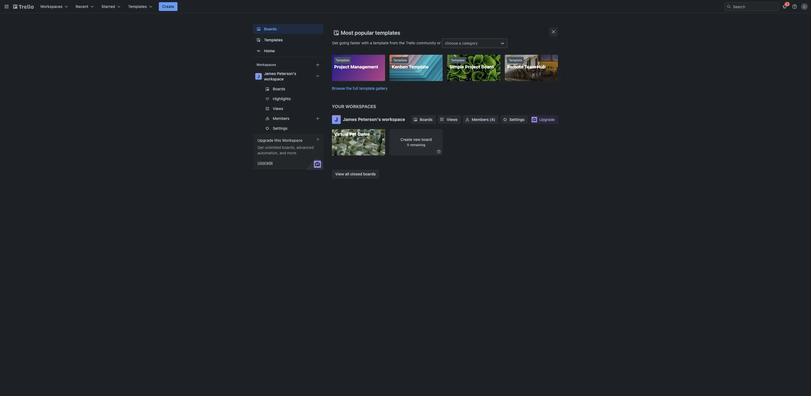 Task type: locate. For each thing, give the bounding box(es) containing it.
peterson's
[[277, 71, 297, 76], [358, 117, 381, 122]]

home link
[[253, 46, 324, 56]]

peterson's down the home link
[[277, 71, 297, 76]]

get left going
[[332, 40, 339, 45]]

boards for views
[[420, 117, 433, 122]]

sm image
[[413, 117, 419, 122], [503, 117, 508, 122]]

j down your on the left
[[335, 116, 338, 123]]

template down going
[[336, 58, 350, 62]]

closed
[[351, 172, 363, 177]]

0 vertical spatial james
[[264, 71, 276, 76]]

1 sm image from the left
[[413, 117, 419, 122]]

project up browse
[[335, 64, 350, 69]]

view all closed boards
[[336, 172, 376, 177]]

1 horizontal spatial the
[[399, 40, 405, 45]]

remaining
[[410, 143, 426, 147]]

template right full
[[360, 86, 375, 91]]

boards,
[[282, 145, 296, 150]]

upgrade
[[540, 117, 555, 122], [258, 138, 274, 143], [258, 161, 273, 165]]

1 horizontal spatial peterson's
[[358, 117, 381, 122]]

1 horizontal spatial j
[[335, 116, 338, 123]]

faster
[[351, 40, 361, 45]]

0 vertical spatial upgrade button
[[531, 115, 559, 124]]

back to home image
[[13, 2, 34, 11]]

0 vertical spatial get
[[332, 40, 339, 45]]

template inside the template simple project board
[[452, 58, 465, 62]]

sm image right "(4)"
[[503, 117, 508, 122]]

get inside upgrade this workspace get unlimited boards, advanced automation, and more.
[[258, 145, 264, 150]]

project inside the template simple project board
[[465, 64, 481, 69]]

boards right board icon
[[264, 27, 277, 31]]

0 vertical spatial workspaces
[[40, 4, 63, 9]]

get
[[332, 40, 339, 45], [258, 145, 264, 150]]

boards link up templates link
[[253, 24, 324, 34]]

upgrade button
[[531, 115, 559, 124], [258, 160, 273, 166]]

hub
[[537, 64, 546, 69]]

1 horizontal spatial get
[[332, 40, 339, 45]]

remote
[[508, 64, 524, 69]]

members for members (4)
[[472, 117, 489, 122]]

get up automation,
[[258, 145, 264, 150]]

0 horizontal spatial templates
[[128, 4, 147, 9]]

templates button
[[125, 2, 156, 11]]

members inside members link
[[273, 116, 290, 121]]

5
[[407, 143, 410, 147]]

0 horizontal spatial settings
[[273, 126, 288, 131]]

1 vertical spatial upgrade
[[258, 138, 274, 143]]

0 vertical spatial boards
[[264, 27, 277, 31]]

james inside james peterson's workspace
[[264, 71, 276, 76]]

(4)
[[490, 117, 496, 122]]

sm image
[[465, 117, 471, 122], [437, 149, 442, 155]]

1 horizontal spatial james
[[343, 117, 357, 122]]

workspaces
[[346, 104, 376, 109]]

upgrade inside upgrade this workspace get unlimited boards, advanced automation, and more.
[[258, 138, 274, 143]]

1 vertical spatial upgrade button
[[258, 160, 273, 166]]

0 horizontal spatial upgrade button
[[258, 160, 273, 166]]

0 vertical spatial upgrade
[[540, 117, 555, 122]]

get going faster with a template from the trello community or
[[332, 40, 442, 45]]

1 vertical spatial create
[[401, 137, 413, 142]]

project inside template project management
[[335, 64, 350, 69]]

boards for highlights
[[273, 87, 286, 91]]

create inside button
[[162, 4, 174, 9]]

1 horizontal spatial workspace
[[382, 117, 405, 122]]

automation,
[[258, 151, 279, 155]]

simple
[[450, 64, 464, 69]]

workspace
[[264, 77, 284, 81], [382, 117, 405, 122]]

0 horizontal spatial sm image
[[413, 117, 419, 122]]

template inside template project management
[[336, 58, 350, 62]]

your
[[332, 104, 345, 109]]

template project management
[[335, 58, 379, 69]]

the
[[399, 40, 405, 45], [346, 86, 352, 91]]

settings link right "(4)"
[[501, 115, 528, 124]]

1 vertical spatial james peterson's workspace
[[343, 117, 405, 122]]

1 horizontal spatial members
[[472, 117, 489, 122]]

template down templates
[[373, 40, 389, 45]]

1 vertical spatial template
[[360, 86, 375, 91]]

1 vertical spatial get
[[258, 145, 264, 150]]

template up kanban
[[394, 58, 407, 62]]

2 vertical spatial boards
[[420, 117, 433, 122]]

0 vertical spatial views link
[[253, 104, 324, 113]]

1 horizontal spatial templates
[[264, 38, 283, 42]]

members down highlights
[[273, 116, 290, 121]]

1 horizontal spatial sm image
[[503, 117, 508, 122]]

members link
[[253, 114, 324, 123]]

settings up this
[[273, 126, 288, 131]]

james peterson's workspace
[[264, 71, 297, 81], [343, 117, 405, 122]]

template for project
[[336, 58, 350, 62]]

0 horizontal spatial workspace
[[264, 77, 284, 81]]

workspaces
[[40, 4, 63, 9], [257, 63, 276, 67]]

boards link up board
[[411, 115, 436, 124]]

2 vertical spatial boards link
[[411, 115, 436, 124]]

templates right starred dropdown button
[[128, 4, 147, 9]]

template board image
[[256, 37, 262, 43]]

1 vertical spatial j
[[335, 116, 338, 123]]

1 horizontal spatial settings link
[[501, 115, 528, 124]]

game
[[358, 132, 370, 137]]

1 horizontal spatial views
[[447, 117, 458, 122]]

2 sm image from the left
[[503, 117, 508, 122]]

1 vertical spatial boards
[[273, 87, 286, 91]]

from
[[390, 40, 398, 45]]

settings link
[[501, 115, 528, 124], [253, 124, 324, 133]]

peterson's down workspaces
[[358, 117, 381, 122]]

1 vertical spatial templates
[[264, 38, 283, 42]]

board
[[422, 137, 432, 142]]

0 horizontal spatial views link
[[253, 104, 324, 113]]

1 horizontal spatial workspaces
[[257, 63, 276, 67]]

0 horizontal spatial get
[[258, 145, 264, 150]]

1 vertical spatial peterson's
[[358, 117, 381, 122]]

1 vertical spatial boards link
[[253, 85, 324, 93]]

workspace
[[282, 138, 303, 143]]

james peterson's workspace up highlights
[[264, 71, 297, 81]]

sm image for boards
[[413, 117, 419, 122]]

boards link
[[253, 24, 324, 34], [253, 85, 324, 93], [411, 115, 436, 124]]

james peterson's workspace up game
[[343, 117, 405, 122]]

0 horizontal spatial james
[[264, 71, 276, 76]]

template up simple
[[452, 58, 465, 62]]

boards up highlights
[[273, 87, 286, 91]]

unlimited
[[265, 145, 281, 150]]

template
[[336, 58, 350, 62], [394, 58, 407, 62], [452, 58, 465, 62], [509, 58, 523, 62], [409, 64, 429, 69]]

template
[[373, 40, 389, 45], [360, 86, 375, 91]]

project left the board
[[465, 64, 481, 69]]

0 horizontal spatial workspaces
[[40, 4, 63, 9]]

all
[[345, 172, 350, 177]]

1 horizontal spatial project
[[465, 64, 481, 69]]

create inside create new board 5 remaining
[[401, 137, 413, 142]]

views link
[[253, 104, 324, 113], [438, 115, 461, 124]]

add image
[[315, 115, 321, 122]]

1 horizontal spatial create
[[401, 137, 413, 142]]

the left full
[[346, 86, 352, 91]]

gallery
[[376, 86, 388, 91]]

0 horizontal spatial peterson's
[[277, 71, 297, 76]]

1 vertical spatial settings
[[273, 126, 288, 131]]

project
[[335, 64, 350, 69], [465, 64, 481, 69]]

j down the home icon
[[258, 74, 260, 79]]

create
[[162, 4, 174, 9], [401, 137, 413, 142]]

upgrade this workspace get unlimited boards, advanced automation, and more.
[[258, 138, 314, 155]]

james
[[264, 71, 276, 76], [343, 117, 357, 122]]

choose
[[445, 41, 458, 46]]

choose a category
[[445, 41, 478, 46]]

0 vertical spatial templates
[[128, 4, 147, 9]]

1 vertical spatial settings link
[[253, 124, 324, 133]]

a right choose
[[459, 41, 462, 46]]

Search field
[[732, 2, 780, 11]]

1 project from the left
[[335, 64, 350, 69]]

0 vertical spatial boards link
[[253, 24, 324, 34]]

boards link up highlights link
[[253, 85, 324, 93]]

starred button
[[98, 2, 124, 11]]

j
[[258, 74, 260, 79], [335, 116, 338, 123]]

0 horizontal spatial members
[[273, 116, 290, 121]]

virtual pet game
[[335, 132, 370, 137]]

a
[[370, 40, 372, 45], [459, 41, 462, 46]]

this
[[275, 138, 281, 143]]

1 notification image
[[782, 3, 789, 10]]

0 horizontal spatial project
[[335, 64, 350, 69]]

boards
[[264, 27, 277, 31], [273, 87, 286, 91], [420, 117, 433, 122]]

starred
[[102, 4, 115, 9]]

james down your workspaces
[[343, 117, 357, 122]]

and
[[280, 151, 286, 155]]

management
[[351, 64, 379, 69]]

boards up board
[[420, 117, 433, 122]]

template up remote
[[509, 58, 523, 62]]

workspaces button
[[37, 2, 71, 11]]

trello
[[406, 40, 416, 45]]

the right 'from'
[[399, 40, 405, 45]]

templates
[[375, 30, 401, 36]]

a right with
[[370, 40, 372, 45]]

1 horizontal spatial sm image
[[465, 117, 471, 122]]

1 vertical spatial workspaces
[[257, 63, 276, 67]]

templates up home
[[264, 38, 283, 42]]

1 vertical spatial sm image
[[437, 149, 442, 155]]

members for members
[[273, 116, 290, 121]]

templates
[[128, 4, 147, 9], [264, 38, 283, 42]]

2 project from the left
[[465, 64, 481, 69]]

james down home
[[264, 71, 276, 76]]

your workspaces
[[332, 104, 376, 109]]

0 vertical spatial settings
[[510, 117, 525, 122]]

0 vertical spatial create
[[162, 4, 174, 9]]

0 horizontal spatial j
[[258, 74, 260, 79]]

members (4)
[[472, 117, 496, 122]]

0 vertical spatial workspace
[[264, 77, 284, 81]]

0 horizontal spatial a
[[370, 40, 372, 45]]

1 horizontal spatial james peterson's workspace
[[343, 117, 405, 122]]

sm image up new
[[413, 117, 419, 122]]

0 horizontal spatial sm image
[[437, 149, 442, 155]]

virtual pet game link
[[332, 129, 385, 156]]

1 vertical spatial the
[[346, 86, 352, 91]]

recent button
[[72, 2, 97, 11]]

members
[[273, 116, 290, 121], [472, 117, 489, 122]]

0 horizontal spatial create
[[162, 4, 174, 9]]

view
[[336, 172, 344, 177]]

0 horizontal spatial views
[[273, 106, 284, 111]]

template inside template remote team hub
[[509, 58, 523, 62]]

1 vertical spatial views link
[[438, 115, 461, 124]]

c button
[[801, 2, 810, 11]]

1 vertical spatial views
[[447, 117, 458, 122]]

settings link down members link
[[253, 124, 324, 133]]

views
[[273, 106, 284, 111], [447, 117, 458, 122]]

settings
[[510, 117, 525, 122], [273, 126, 288, 131]]

settings right "(4)"
[[510, 117, 525, 122]]

0 vertical spatial template
[[373, 40, 389, 45]]

template remote team hub
[[508, 58, 546, 69]]

template kanban template
[[392, 58, 429, 69]]

0 vertical spatial james peterson's workspace
[[264, 71, 297, 81]]

0 vertical spatial views
[[273, 106, 284, 111]]

members left "(4)"
[[472, 117, 489, 122]]



Task type: vqa. For each thing, say whether or not it's contained in the screenshot.
bottommost Create from template… icon
no



Task type: describe. For each thing, give the bounding box(es) containing it.
full
[[353, 86, 359, 91]]

recent
[[76, 4, 88, 9]]

virtual
[[335, 132, 349, 137]]

template simple project board
[[450, 58, 494, 69]]

template for kanban
[[394, 58, 407, 62]]

1 horizontal spatial views link
[[438, 115, 461, 124]]

sm image for settings
[[503, 117, 508, 122]]

0 vertical spatial j
[[258, 74, 260, 79]]

1 vertical spatial james
[[343, 117, 357, 122]]

0 vertical spatial the
[[399, 40, 405, 45]]

browse
[[332, 86, 345, 91]]

1 vertical spatial workspace
[[382, 117, 405, 122]]

create for create new board 5 remaining
[[401, 137, 413, 142]]

view all closed boards button
[[332, 170, 379, 179]]

home
[[264, 49, 275, 53]]

0 horizontal spatial settings link
[[253, 124, 324, 133]]

browse the full template gallery
[[332, 86, 388, 91]]

views for leftmost views link
[[273, 106, 284, 111]]

0 horizontal spatial james peterson's workspace
[[264, 71, 297, 81]]

boards
[[364, 172, 376, 177]]

workspaces inside popup button
[[40, 4, 63, 9]]

create a workspace image
[[315, 62, 321, 68]]

board image
[[256, 26, 262, 32]]

template for remote
[[509, 58, 523, 62]]

team
[[525, 64, 536, 69]]

template right kanban
[[409, 64, 429, 69]]

highlights link
[[253, 95, 324, 103]]

boards link for views
[[411, 115, 436, 124]]

home image
[[256, 48, 262, 54]]

primary element
[[0, 0, 812, 13]]

new
[[414, 137, 421, 142]]

or
[[438, 40, 441, 45]]

community
[[417, 40, 436, 45]]

create new board 5 remaining
[[401, 137, 432, 147]]

pet
[[350, 132, 357, 137]]

create for create
[[162, 4, 174, 9]]

c
[[804, 5, 806, 8]]

board
[[482, 64, 494, 69]]

1 horizontal spatial upgrade button
[[531, 115, 559, 124]]

0 horizontal spatial the
[[346, 86, 352, 91]]

templates inside templates link
[[264, 38, 283, 42]]

more.
[[287, 151, 298, 155]]

views for rightmost views link
[[447, 117, 458, 122]]

christina overa (christinaovera) image
[[802, 3, 809, 10]]

kanban
[[392, 64, 408, 69]]

going
[[340, 40, 350, 45]]

popular
[[355, 30, 374, 36]]

category
[[463, 41, 478, 46]]

highlights
[[273, 97, 291, 101]]

1 horizontal spatial settings
[[510, 117, 525, 122]]

template for simple
[[452, 58, 465, 62]]

2 vertical spatial upgrade
[[258, 161, 273, 165]]

0 vertical spatial peterson's
[[277, 71, 297, 76]]

0 vertical spatial settings link
[[501, 115, 528, 124]]

open information menu image
[[793, 4, 798, 9]]

most
[[341, 30, 354, 36]]

search image
[[727, 4, 732, 9]]

with
[[362, 40, 369, 45]]

advanced
[[297, 145, 314, 150]]

browse the full template gallery link
[[332, 86, 388, 91]]

1 horizontal spatial a
[[459, 41, 462, 46]]

create button
[[159, 2, 178, 11]]

templates inside templates popup button
[[128, 4, 147, 9]]

templates link
[[253, 35, 324, 45]]

boards link for highlights
[[253, 85, 324, 93]]

0 vertical spatial sm image
[[465, 117, 471, 122]]

most popular templates
[[341, 30, 401, 36]]



